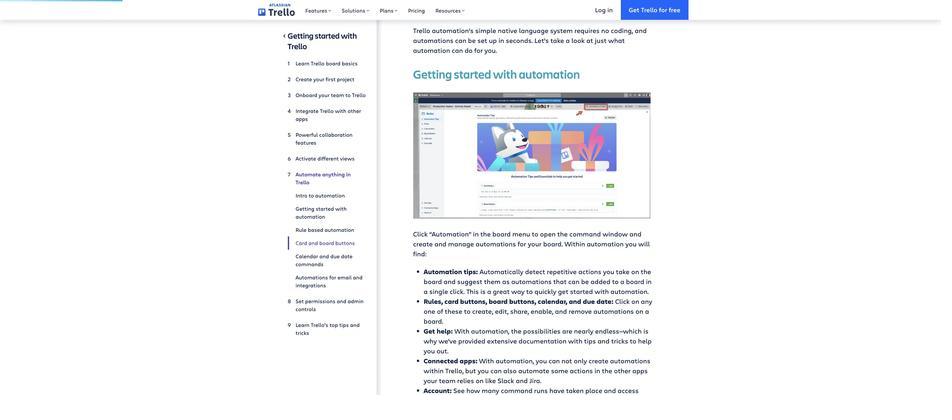 Task type: locate. For each thing, give the bounding box(es) containing it.
actions
[[579, 267, 602, 276], [570, 367, 593, 375]]

automations down detect
[[512, 277, 552, 286]]

tricks down endless—which
[[612, 337, 629, 346]]

getting started with automation down intro to automation
[[296, 205, 347, 220]]

learn up create
[[296, 60, 310, 67]]

atlassian trello image
[[258, 4, 295, 16]]

1 horizontal spatial click
[[616, 297, 630, 306]]

1 vertical spatial automation,
[[496, 357, 535, 366]]

0 vertical spatial other
[[348, 107, 361, 114]]

team inside onboard your team to trello "link"
[[331, 92, 344, 98]]

added
[[591, 277, 611, 286]]

apps inside integrate trello with other apps
[[296, 115, 308, 122]]

1 learn from the top
[[296, 60, 310, 67]]

board down "rule based automation" link at the left of the page
[[320, 240, 334, 246]]

0 horizontal spatial is
[[481, 287, 486, 296]]

0 vertical spatial calendar
[[424, 11, 453, 20]]

set up language at the top right
[[527, 11, 537, 20]]

getting inside getting started with trello
[[288, 30, 314, 41]]

simple
[[476, 26, 497, 35]]

with inside getting started with trello
[[341, 30, 357, 41]]

team down trello,
[[439, 376, 456, 385]]

and inside set permissions and admin controls
[[337, 298, 347, 305]]

with down "solutions"
[[341, 30, 357, 41]]

that
[[492, 0, 506, 0], [492, 11, 505, 20], [554, 277, 567, 286]]

2 vertical spatial due
[[583, 297, 595, 306]]

in inside click "automation" in the board menu to open the command window and create and manage automations for your board. within automation you will find:
[[473, 230, 479, 239]]

0 vertical spatial tips
[[340, 321, 349, 328]]

0 horizontal spatial tips
[[340, 321, 349, 328]]

native
[[498, 26, 518, 35]]

for left free
[[660, 5, 668, 14]]

0 vertical spatial tricks
[[296, 329, 309, 336]]

automation
[[424, 267, 463, 276]]

can
[[456, 36, 467, 45], [452, 46, 463, 55], [569, 277, 580, 286], [549, 357, 560, 366], [491, 367, 502, 375]]

set inside trello automation's simple native language system requires no coding, and automations can be set up in seconds. let's take a look at just what automation can do for you.
[[478, 36, 488, 45]]

features
[[296, 139, 317, 146]]

0 vertical spatial take
[[551, 36, 565, 45]]

0 horizontal spatial commands
[[296, 261, 324, 268]]

a left 'look'
[[566, 36, 570, 45]]

create your first project
[[296, 76, 355, 83]]

click inside click "automation" in the board menu to open the command window and create and manage automations for your board. within automation you will find:
[[413, 230, 428, 239]]

0 vertical spatial with
[[455, 327, 470, 336]]

click down automation.
[[616, 297, 630, 306]]

and down calendar,
[[556, 307, 568, 316]]

1 horizontal spatial team
[[439, 376, 456, 385]]

due inside that run in relation to approaching or past due dates. calendar commands that run at set calendar intervals.
[[626, 0, 637, 0]]

team inside with automation, you can not only create automations within trello, but you can also automate some actions in the other apps your team relies on like slack and jira.
[[439, 376, 456, 385]]

run up native
[[507, 11, 517, 20]]

with down are
[[569, 337, 583, 346]]

tips
[[340, 321, 349, 328], [585, 337, 596, 346]]

1 vertical spatial due
[[331, 253, 340, 260]]

1 vertical spatial commands
[[296, 261, 324, 268]]

a inside trello automation's simple native language system requires no coding, and automations can be set up in seconds. let's take a look at just what automation can do for you.
[[566, 36, 570, 45]]

1 vertical spatial at
[[587, 36, 594, 45]]

1 vertical spatial other
[[614, 367, 631, 375]]

1 vertical spatial learn
[[296, 321, 310, 328]]

trello
[[642, 5, 658, 14], [413, 26, 431, 35], [288, 41, 307, 52], [311, 60, 325, 67], [352, 92, 366, 98], [320, 107, 334, 114], [296, 179, 310, 186]]

create,
[[473, 307, 494, 316]]

1 vertical spatial run
[[507, 11, 517, 20]]

0 horizontal spatial at
[[519, 11, 526, 20]]

actions up added
[[579, 267, 602, 276]]

be up do
[[468, 36, 476, 45]]

enable,
[[531, 307, 554, 316]]

with down intro to automation link
[[336, 205, 347, 212]]

click on any one of these to create, edit, share, enable, and remove automations on a board.
[[424, 297, 653, 326]]

you up like
[[478, 367, 489, 375]]

to left the open
[[532, 230, 539, 239]]

you inside automatically detect repetitive actions you take on the board and suggest them as automations that can be added to a board in a single click. this is a great way to quickly get started with automation.
[[604, 267, 615, 276]]

slack
[[498, 376, 515, 385]]

1 horizontal spatial is
[[644, 327, 649, 336]]

1 vertical spatial set
[[478, 36, 488, 45]]

you up added
[[604, 267, 615, 276]]

apps down integrate
[[296, 115, 308, 122]]

2 horizontal spatial due
[[626, 0, 637, 0]]

features button
[[300, 0, 337, 20]]

to inside that run in relation to approaching or past due dates. calendar commands that run at set calendar intervals.
[[553, 0, 559, 0]]

learn trello's top tips and tricks
[[296, 321, 360, 336]]

0 horizontal spatial create
[[413, 240, 433, 249]]

2 vertical spatial that
[[554, 277, 567, 286]]

1 horizontal spatial be
[[582, 277, 589, 286]]

within
[[424, 367, 444, 375]]

command
[[570, 230, 601, 239]]

card and board buttons link
[[288, 237, 366, 250]]

create inside with automation, you can not only create automations within trello, but you can also automate some actions in the other apps your team relies on like slack and jira.
[[589, 357, 609, 366]]

buttons,
[[461, 297, 488, 306], [510, 297, 537, 306]]

and right card
[[309, 240, 318, 246]]

tips:
[[464, 267, 478, 276]]

1 horizontal spatial take
[[617, 267, 630, 276]]

getting started with automation
[[413, 66, 580, 82], [296, 205, 347, 220]]

0 horizontal spatial be
[[468, 36, 476, 45]]

1 vertical spatial create
[[589, 357, 609, 366]]

project
[[337, 76, 355, 83]]

0 horizontal spatial other
[[348, 107, 361, 114]]

on
[[632, 267, 640, 276], [632, 297, 640, 306], [636, 307, 644, 316], [476, 376, 484, 385]]

automate anything in trello link
[[288, 168, 366, 189]]

1 horizontal spatial tricks
[[612, 337, 629, 346]]

getting started with trello
[[288, 30, 357, 52]]

0 horizontal spatial get
[[424, 327, 436, 336]]

get trello for free link
[[621, 0, 689, 20]]

learn down controls
[[296, 321, 310, 328]]

apps:
[[460, 357, 478, 366]]

or
[[602, 0, 608, 0]]

in inside automatically detect repetitive actions you take on the board and suggest them as automations that can be added to a board in a single click. this is a great way to quickly get started with automation.
[[647, 277, 652, 286]]

your
[[314, 76, 325, 83], [319, 92, 330, 98], [528, 240, 542, 249], [424, 376, 438, 385]]

be left added
[[582, 277, 589, 286]]

with up provided
[[455, 327, 470, 336]]

1 vertical spatial is
[[644, 327, 649, 336]]

board down great
[[489, 297, 508, 306]]

1 vertical spatial team
[[439, 376, 456, 385]]

1 horizontal spatial apps
[[633, 367, 648, 375]]

1 horizontal spatial other
[[614, 367, 631, 375]]

to left help
[[630, 337, 637, 346]]

solutions
[[342, 7, 366, 14]]

and inside with automation, the possibilities are nearly endless—which is why we've provided extensive documentation with tips and tricks to help you out.
[[598, 337, 610, 346]]

create inside click "automation" in the board menu to open the command window and create and manage automations for your board. within automation you will find:
[[413, 240, 433, 249]]

1 horizontal spatial get
[[629, 5, 640, 14]]

1 vertical spatial get
[[424, 327, 436, 336]]

one
[[424, 307, 436, 316]]

integrations
[[296, 282, 326, 289]]

0 vertical spatial actions
[[579, 267, 602, 276]]

can up get
[[569, 277, 580, 286]]

for down menu
[[518, 240, 527, 249]]

run left relation
[[507, 0, 518, 0]]

and down card and board buttons
[[320, 253, 329, 260]]

create
[[296, 76, 312, 83]]

getting started with automation down you.
[[413, 66, 580, 82]]

0 horizontal spatial tricks
[[296, 329, 309, 336]]

1 vertical spatial click
[[616, 297, 630, 306]]

with inside automatically detect repetitive actions you take on the board and suggest them as automations that can be added to a board in a single click. this is a great way to quickly get started with automation.
[[595, 287, 609, 296]]

will
[[639, 240, 650, 249]]

started down intro to automation link
[[316, 205, 334, 212]]

1 vertical spatial take
[[617, 267, 630, 276]]

with down you.
[[493, 66, 517, 82]]

tricks down controls
[[296, 329, 309, 336]]

quickly
[[535, 287, 557, 296]]

0 vertical spatial getting started with automation
[[413, 66, 580, 82]]

with
[[455, 327, 470, 336], [480, 357, 494, 366]]

look
[[572, 36, 585, 45]]

calendar down dates. at left top
[[424, 11, 453, 20]]

at inside that run in relation to approaching or past due dates. calendar commands that run at set calendar intervals.
[[519, 11, 526, 20]]

getting
[[288, 30, 314, 41], [413, 66, 452, 82], [296, 205, 315, 212]]

1 horizontal spatial set
[[527, 11, 537, 20]]

dates.
[[424, 1, 443, 10]]

your down create your first project
[[319, 92, 330, 98]]

set down simple
[[478, 36, 488, 45]]

automation, inside with automation, you can not only create automations within trello, but you can also automate some actions in the other apps your team relies on like slack and jira.
[[496, 357, 535, 366]]

a down any
[[646, 307, 650, 316]]

1 horizontal spatial tips
[[585, 337, 596, 346]]

automations inside trello automation's simple native language system requires no coding, and automations can be set up in seconds. let's take a look at just what automation can do for you.
[[413, 36, 454, 45]]

and down endless—which
[[598, 337, 610, 346]]

get
[[629, 5, 640, 14], [424, 327, 436, 336]]

for right do
[[475, 46, 483, 55]]

0 horizontal spatial buttons,
[[461, 297, 488, 306]]

on left like
[[476, 376, 484, 385]]

calendar down card
[[296, 253, 318, 260]]

commands up automations in the left bottom of the page
[[296, 261, 324, 268]]

1 horizontal spatial commands
[[455, 11, 490, 20]]

are
[[563, 327, 573, 336]]

0 vertical spatial get
[[629, 5, 640, 14]]

a up automation.
[[621, 277, 625, 286]]

plans
[[380, 7, 394, 14]]

started
[[315, 30, 340, 41], [454, 66, 492, 82], [316, 205, 334, 212], [571, 287, 593, 296]]

trello inside automate anything in trello
[[296, 179, 310, 186]]

to down project
[[346, 92, 351, 98]]

automations inside click "automation" in the board menu to open the command window and create and manage automations for your board. within automation you will find:
[[476, 240, 516, 249]]

started down features dropdown button
[[315, 30, 340, 41]]

the inside with automation, you can not only create automations within trello, but you can also automate some actions in the other apps your team relies on like slack and jira.
[[602, 367, 613, 375]]

0 vertical spatial board.
[[544, 240, 563, 249]]

integrate trello with other apps
[[296, 107, 361, 122]]

0 vertical spatial at
[[519, 11, 526, 20]]

commands up simple
[[455, 11, 490, 20]]

to up calendar
[[553, 0, 559, 0]]

is right this
[[481, 287, 486, 296]]

0 vertical spatial getting
[[288, 30, 314, 41]]

your inside with automation, you can not only create automations within trello, but you can also automate some actions in the other apps your team relies on like slack and jira.
[[424, 376, 438, 385]]

0 vertical spatial create
[[413, 240, 433, 249]]

and up 'remove'
[[569, 297, 582, 306]]

1 vertical spatial actions
[[570, 367, 593, 375]]

1 horizontal spatial with
[[480, 357, 494, 366]]

with inside with automation, the possibilities are nearly endless—which is why we've provided extensive documentation with tips and tricks to help you out.
[[455, 327, 470, 336]]

with down added
[[595, 287, 609, 296]]

0 vertical spatial click
[[413, 230, 428, 239]]

buttons, down this
[[461, 297, 488, 306]]

provided
[[459, 337, 486, 346]]

click up find:
[[413, 230, 428, 239]]

actions inside with automation, you can not only create automations within trello, but you can also automate some actions in the other apps your team relies on like slack and jira.
[[570, 367, 593, 375]]

2 run from the top
[[507, 11, 517, 20]]

with inside with automation, you can not only create automations within trello, but you can also automate some actions in the other apps your team relies on like slack and jira.
[[480, 357, 494, 366]]

calendar inside that run in relation to approaching or past due dates. calendar commands that run at set calendar intervals.
[[424, 11, 453, 20]]

with inside with automation, the possibilities are nearly endless—which is why we've provided extensive documentation with tips and tricks to help you out.
[[569, 337, 583, 346]]

2 learn from the top
[[296, 321, 310, 328]]

automations down date:
[[594, 307, 634, 316]]

automation inside trello automation's simple native language system requires no coding, and automations can be set up in seconds. let's take a look at just what automation can do for you.
[[413, 46, 450, 55]]

automations down help
[[611, 357, 651, 366]]

the
[[481, 230, 491, 239], [558, 230, 568, 239], [641, 267, 652, 276], [512, 327, 522, 336], [602, 367, 613, 375]]

1 horizontal spatial buttons,
[[510, 297, 537, 306]]

activate different views link
[[288, 152, 366, 165]]

0 horizontal spatial board.
[[424, 317, 444, 326]]

2 vertical spatial getting
[[296, 205, 315, 212]]

is up help
[[644, 327, 649, 336]]

0 horizontal spatial click
[[413, 230, 428, 239]]

"automation"
[[430, 230, 472, 239]]

and down automation tips:
[[444, 277, 456, 286]]

tricks inside with automation, the possibilities are nearly endless—which is why we've provided extensive documentation with tips and tricks to help you out.
[[612, 337, 629, 346]]

to right intro
[[309, 192, 314, 199]]

1 vertical spatial calendar
[[296, 253, 318, 260]]

and left admin
[[337, 298, 347, 305]]

on inside with automation, you can not only create automations within trello, but you can also automate some actions in the other apps your team relies on like slack and jira.
[[476, 376, 484, 385]]

create up find:
[[413, 240, 433, 249]]

0 horizontal spatial apps
[[296, 115, 308, 122]]

for left email
[[330, 274, 336, 281]]

apps
[[296, 115, 308, 122], [633, 367, 648, 375]]

1 horizontal spatial create
[[589, 357, 609, 366]]

team down first
[[331, 92, 344, 98]]

0 vertical spatial be
[[468, 36, 476, 45]]

0 horizontal spatial calendar
[[296, 253, 318, 260]]

at down requires
[[587, 36, 594, 45]]

0 vertical spatial commands
[[455, 11, 490, 20]]

1 run from the top
[[507, 0, 518, 0]]

1 horizontal spatial board.
[[544, 240, 563, 249]]

in inside that run in relation to approaching or past due dates. calendar commands that run at set calendar intervals.
[[519, 0, 525, 0]]

and right email
[[353, 274, 363, 281]]

getting for "getting started with automation" link
[[296, 205, 315, 212]]

automations down automation's
[[413, 36, 454, 45]]

log in
[[596, 5, 613, 14]]

create right only
[[589, 357, 609, 366]]

can inside automatically detect repetitive actions you take on the board and suggest them as automations that can be added to a board in a single click. this is a great way to quickly get started with automation.
[[569, 277, 580, 286]]

you left will
[[626, 240, 637, 249]]

with down onboard your team to trello
[[335, 107, 347, 114]]

set
[[296, 298, 304, 305]]

tricks inside learn trello's top tips and tricks
[[296, 329, 309, 336]]

tips inside learn trello's top tips and tricks
[[340, 321, 349, 328]]

0 vertical spatial set
[[527, 11, 537, 20]]

1 vertical spatial getting started with automation
[[296, 205, 347, 220]]

other inside with automation, you can not only create automations within trello, but you can also automate some actions in the other apps your team relies on like slack and jira.
[[614, 367, 631, 375]]

tips right 'top'
[[340, 321, 349, 328]]

and inside trello automation's simple native language system requires no coding, and automations can be set up in seconds. let's take a look at just what automation can do for you.
[[635, 26, 647, 35]]

you
[[626, 240, 637, 249], [604, 267, 615, 276], [424, 347, 435, 356], [536, 357, 547, 366], [478, 367, 489, 375]]

nearly
[[575, 327, 594, 336]]

create
[[413, 240, 433, 249], [589, 357, 609, 366]]

automation inside "rule based automation" link
[[325, 226, 354, 233]]

1 horizontal spatial calendar
[[424, 11, 453, 20]]

learn inside learn trello's top tips and tricks
[[296, 321, 310, 328]]

date
[[341, 253, 353, 260]]

1 vertical spatial with
[[480, 357, 494, 366]]

1 vertical spatial tips
[[585, 337, 596, 346]]

why
[[424, 337, 437, 346]]

board inside click "automation" in the board menu to open the command window and create and manage automations for your board. within automation you will find:
[[493, 230, 511, 239]]

0 vertical spatial apps
[[296, 115, 308, 122]]

1 vertical spatial tricks
[[612, 337, 629, 346]]

due
[[626, 0, 637, 0], [331, 253, 340, 260], [583, 297, 595, 306]]

with automation, you can not only create automations within trello, but you can also automate some actions in the other apps your team relies on like slack and jira.
[[424, 357, 651, 385]]

tips down nearly
[[585, 337, 596, 346]]

your down the open
[[528, 240, 542, 249]]

to
[[553, 0, 559, 0], [346, 92, 351, 98], [309, 192, 314, 199], [532, 230, 539, 239], [613, 277, 619, 286], [527, 287, 533, 296], [464, 307, 471, 316], [630, 337, 637, 346]]

0 horizontal spatial with
[[455, 327, 470, 336]]

trello inside "link"
[[352, 92, 366, 98]]

1 horizontal spatial at
[[587, 36, 594, 45]]

window
[[603, 230, 628, 239]]

get up coding,
[[629, 5, 640, 14]]

automation's
[[432, 26, 474, 35]]

board. inside click on any one of these to create, edit, share, enable, and remove automations on a board.
[[424, 317, 444, 326]]

0 vertical spatial is
[[481, 287, 486, 296]]

0 horizontal spatial getting started with automation
[[296, 205, 347, 220]]

started right get
[[571, 287, 593, 296]]

0 horizontal spatial take
[[551, 36, 565, 45]]

at up language at the top right
[[519, 11, 526, 20]]

take up automation.
[[617, 267, 630, 276]]

commands inside calendar and due date commands
[[296, 261, 324, 268]]

automate anything in trello
[[296, 171, 351, 186]]

to right these
[[464, 307, 471, 316]]

click inside click on any one of these to create, edit, share, enable, and remove automations on a board.
[[616, 297, 630, 306]]

1 vertical spatial be
[[582, 277, 589, 286]]

due left date
[[331, 253, 340, 260]]

some
[[551, 367, 569, 375]]

set
[[527, 11, 537, 20], [478, 36, 488, 45]]

1 vertical spatial board.
[[424, 317, 444, 326]]

be inside automatically detect repetitive actions you take on the board and suggest them as automations that can be added to a board in a single click. this is a great way to quickly get started with automation.
[[582, 277, 589, 286]]

detect
[[526, 267, 546, 276]]

activate
[[296, 155, 316, 162]]

with right "apps:"
[[480, 357, 494, 366]]

up
[[489, 36, 497, 45]]

0 vertical spatial due
[[626, 0, 637, 0]]

automation inside click "automation" in the board menu to open the command window and create and manage automations for your board. within automation you will find:
[[587, 240, 624, 249]]

onboard your team to trello link
[[288, 89, 366, 102]]

the inside with automation, the possibilities are nearly endless—which is why we've provided extensive documentation with tips and tricks to help you out.
[[512, 327, 522, 336]]

learn for learn trello's top tips and tricks
[[296, 321, 310, 328]]

0 vertical spatial run
[[507, 0, 518, 0]]

your inside click "automation" in the board menu to open the command window and create and manage automations for your board. within automation you will find:
[[528, 240, 542, 249]]

0 vertical spatial team
[[331, 92, 344, 98]]

in inside automate anything in trello
[[346, 171, 351, 178]]

buttons
[[336, 240, 355, 246]]

0 vertical spatial automation,
[[471, 327, 510, 336]]

at inside trello automation's simple native language system requires no coding, and automations can be set up in seconds. let's take a look at just what automation can do for you.
[[587, 36, 594, 45]]

other inside integrate trello with other apps
[[348, 107, 361, 114]]

automation, up also at the right bottom of the page
[[496, 357, 535, 366]]

1 vertical spatial getting
[[413, 66, 452, 82]]

on inside automatically detect repetitive actions you take on the board and suggest them as automations that can be added to a board in a single click. this is a great way to quickly get started with automation.
[[632, 267, 640, 276]]

0 horizontal spatial team
[[331, 92, 344, 98]]

you down why
[[424, 347, 435, 356]]

and up will
[[630, 230, 642, 239]]

automation, inside with automation, the possibilities are nearly endless—which is why we've provided extensive documentation with tips and tricks to help you out.
[[471, 327, 510, 336]]

0 vertical spatial learn
[[296, 60, 310, 67]]

1 vertical spatial apps
[[633, 367, 648, 375]]

and right coding,
[[635, 26, 647, 35]]

0 horizontal spatial due
[[331, 253, 340, 260]]

solutions button
[[337, 0, 375, 20]]

automation, up extensive
[[471, 327, 510, 336]]

due right past on the top
[[626, 0, 637, 0]]

buttons, up share,
[[510, 297, 537, 306]]

get up why
[[424, 327, 436, 336]]

relation
[[527, 0, 551, 0]]

0 horizontal spatial set
[[478, 36, 488, 45]]

apps down help
[[633, 367, 648, 375]]

get help:
[[424, 327, 453, 336]]

board. down "one"
[[424, 317, 444, 326]]



Task type: describe. For each thing, give the bounding box(es) containing it.
also
[[504, 367, 517, 375]]

learn trello's top tips and tricks link
[[288, 318, 366, 340]]

in inside trello automation's simple native language system requires no coding, and automations can be set up in seconds. let's take a look at just what automation can do for you.
[[499, 36, 505, 45]]

in inside with automation, you can not only create automations within trello, but you can also automate some actions in the other apps your team relies on like slack and jira.
[[595, 367, 601, 375]]

trello inside trello automation's simple native language system requires no coding, and automations can be set up in seconds. let's take a look at just what automation can do for you.
[[413, 26, 431, 35]]

manage
[[449, 240, 474, 249]]

and inside click on any one of these to create, edit, share, enable, and remove automations on a board.
[[556, 307, 568, 316]]

top
[[330, 321, 338, 328]]

integrate
[[296, 107, 319, 114]]

out.
[[437, 347, 449, 356]]

like
[[486, 376, 496, 385]]

get for get help:
[[424, 327, 436, 336]]

edit,
[[495, 307, 509, 316]]

as
[[503, 277, 510, 286]]

calendar inside calendar and due date commands
[[296, 253, 318, 260]]

automations
[[296, 274, 328, 281]]

system
[[551, 26, 573, 35]]

your left first
[[314, 76, 325, 83]]

apps inside with automation, you can not only create automations within trello, but you can also automate some actions in the other apps your team relies on like slack and jira.
[[633, 367, 648, 375]]

the inside automatically detect repetitive actions you take on the board and suggest them as automations that can be added to a board in a single click. this is a great way to quickly get started with automation.
[[641, 267, 652, 276]]

with for but
[[480, 357, 494, 366]]

take inside automatically detect repetitive actions you take on the board and suggest them as automations that can be added to a board in a single click. this is a great way to quickly get started with automation.
[[617, 267, 630, 276]]

and inside automations for email and integrations
[[353, 274, 363, 281]]

a down them
[[488, 287, 492, 296]]

powerful collaboration features link
[[288, 128, 366, 149]]

to inside click "automation" in the board menu to open the command window and create and manage automations for your board. within automation you will find:
[[532, 230, 539, 239]]

rule
[[296, 226, 307, 233]]

started down do
[[454, 66, 492, 82]]

calendar
[[539, 11, 566, 20]]

click "automation" in the board menu to open the command window and create and manage automations for your board. within automation you will find:
[[413, 230, 650, 259]]

click for "automation"
[[413, 230, 428, 239]]

getting for getting started with trello link
[[288, 30, 314, 41]]

intro
[[296, 192, 308, 199]]

automation, for extensive
[[471, 327, 510, 336]]

set inside that run in relation to approaching or past due dates. calendar commands that run at set calendar intervals.
[[527, 11, 537, 20]]

based
[[308, 226, 324, 233]]

is inside with automation, the possibilities are nearly endless—which is why we've provided extensive documentation with tips and tricks to help you out.
[[644, 327, 649, 336]]

automation, for you
[[496, 357, 535, 366]]

for inside trello automation's simple native language system requires no coding, and automations can be set up in seconds. let's take a look at just what automation can do for you.
[[475, 46, 483, 55]]

can left do
[[452, 46, 463, 55]]

relies
[[458, 376, 474, 385]]

activate different views
[[296, 155, 355, 162]]

learn trello board basics
[[296, 60, 358, 67]]

that inside automatically detect repetitive actions you take on the board and suggest them as automations that can be added to a board in a single click. this is a great way to quickly get started with automation.
[[554, 277, 567, 286]]

you up automate
[[536, 357, 547, 366]]

trello inside integrate trello with other apps
[[320, 107, 334, 114]]

getting started with automation link
[[288, 202, 366, 223]]

calendar and due date commands link
[[288, 250, 366, 271]]

tips inside with automation, the possibilities are nearly endless—which is why we've provided extensive documentation with tips and tricks to help you out.
[[585, 337, 596, 346]]

a up rules,
[[424, 287, 428, 296]]

1 buttons, from the left
[[461, 297, 488, 306]]

trello's
[[311, 321, 329, 328]]

can up do
[[456, 36, 467, 45]]

automation inside "getting started with automation" link
[[296, 213, 325, 220]]

suggest
[[458, 277, 483, 286]]

past
[[610, 0, 624, 0]]

let's
[[535, 36, 549, 45]]

you inside click "automation" in the board menu to open the command window and create and manage automations for your board. within automation you will find:
[[626, 240, 637, 249]]

for inside click "automation" in the board menu to open the command window and create and manage automations for your board. within automation you will find:
[[518, 240, 527, 249]]

intro to automation link
[[288, 189, 366, 202]]

basics
[[342, 60, 358, 67]]

automations inside click on any one of these to create, edit, share, enable, and remove automations on a board.
[[594, 307, 634, 316]]

these
[[445, 307, 463, 316]]

board. inside click "automation" in the board menu to open the command window and create and manage automations for your board. within automation you will find:
[[544, 240, 563, 249]]

email
[[338, 274, 352, 281]]

collaboration
[[319, 131, 353, 138]]

intervals.
[[568, 11, 596, 20]]

on left any
[[632, 297, 640, 306]]

your inside "link"
[[319, 92, 330, 98]]

calendar and due date commands
[[296, 253, 353, 268]]

automations inside automatically detect repetitive actions you take on the board and suggest them as automations that can be added to a board in a single click. this is a great way to quickly get started with automation.
[[512, 277, 552, 286]]

them
[[484, 277, 501, 286]]

pricing
[[408, 7, 425, 14]]

started inside "getting started with automation" link
[[316, 205, 334, 212]]

automation tips:
[[424, 267, 478, 276]]

to right way
[[527, 287, 533, 296]]

with for provided
[[455, 327, 470, 336]]

log
[[596, 5, 606, 14]]

not
[[562, 357, 573, 366]]

click for on
[[616, 297, 630, 306]]

learn for learn trello board basics
[[296, 60, 310, 67]]

and inside automatically detect repetitive actions you take on the board and suggest them as automations that can be added to a board in a single click. this is a great way to quickly get started with automation.
[[444, 277, 456, 286]]

on down any
[[636, 307, 644, 316]]

board up first
[[326, 60, 341, 67]]

is inside automatically detect repetitive actions you take on the board and suggest them as automations that can be added to a board in a single click. this is a great way to quickly get started with automation.
[[481, 287, 486, 296]]

and inside calendar and due date commands
[[320, 253, 329, 260]]

set permissions and admin controls
[[296, 298, 364, 313]]

requires
[[575, 26, 600, 35]]

2 buttons, from the left
[[510, 297, 537, 306]]

page progress progress bar
[[0, 0, 122, 1]]

and inside learn trello's top tips and tricks
[[350, 321, 360, 328]]

a inside click on any one of these to create, edit, share, enable, and remove automations on a board.
[[646, 307, 650, 316]]

connected apps:
[[424, 357, 478, 366]]

started inside automatically detect repetitive actions you take on the board and suggest them as automations that can be added to a board in a single click. this is a great way to quickly get started with automation.
[[571, 287, 593, 296]]

due inside calendar and due date commands
[[331, 253, 340, 260]]

remove
[[569, 307, 592, 316]]

automatically
[[480, 267, 524, 276]]

automation inside intro to automation link
[[316, 192, 345, 199]]

only
[[574, 357, 588, 366]]

controls
[[296, 306, 316, 313]]

to inside with automation, the possibilities are nearly endless—which is why we've provided extensive documentation with tips and tricks to help you out.
[[630, 337, 637, 346]]

single
[[430, 287, 448, 296]]

get for get trello for free
[[629, 5, 640, 14]]

intro to automation
[[296, 192, 345, 199]]

card
[[296, 240, 307, 246]]

free
[[669, 5, 681, 14]]

trello automation's simple native language system requires no coding, and automations can be set up in seconds. let's take a look at just what automation can do for you.
[[413, 26, 647, 55]]

create your first project link
[[288, 73, 366, 86]]

calendar,
[[538, 297, 568, 306]]

1 vertical spatial that
[[492, 11, 505, 20]]

date:
[[597, 297, 614, 306]]

features
[[306, 7, 328, 14]]

to right added
[[613, 277, 619, 286]]

anything
[[323, 171, 345, 178]]

1 horizontal spatial getting started with automation
[[413, 66, 580, 82]]

jira.
[[530, 376, 542, 385]]

automation.
[[611, 287, 649, 296]]

actions inside automatically detect repetitive actions you take on the board and suggest them as automations that can be added to a board in a single click. this is a great way to quickly get started with automation.
[[579, 267, 602, 276]]

powerful
[[296, 131, 318, 138]]

and down "automation"
[[435, 240, 447, 249]]

commands inside that run in relation to approaching or past due dates. calendar commands that run at set calendar intervals.
[[455, 11, 490, 20]]

you.
[[485, 46, 498, 55]]

help:
[[437, 327, 453, 336]]

1 horizontal spatial due
[[583, 297, 595, 306]]

possibilities
[[524, 327, 561, 336]]

trello inside getting started with trello
[[288, 41, 307, 52]]

rule based automation link
[[288, 223, 366, 237]]

of
[[437, 307, 444, 316]]

for inside automations for email and integrations
[[330, 274, 336, 281]]

getting started with automation inside "getting started with automation" link
[[296, 205, 347, 220]]

can up like
[[491, 367, 502, 375]]

just
[[595, 36, 607, 45]]

repetitive
[[547, 267, 577, 276]]

with inside integrate trello with other apps
[[335, 107, 347, 114]]

board up automation.
[[627, 277, 645, 286]]

be inside trello automation's simple native language system requires no coding, and automations can be set up in seconds. let's take a look at just what automation can do for you.
[[468, 36, 476, 45]]

open
[[541, 230, 556, 239]]

resources button
[[431, 0, 471, 20]]

pricing link
[[403, 0, 431, 20]]

automatically detect repetitive actions you take on the board and suggest them as automations that can be added to a board in a single click. this is a great way to quickly get started with automation.
[[424, 267, 652, 296]]

resources
[[436, 7, 461, 14]]

find:
[[413, 250, 427, 259]]

coding,
[[611, 26, 634, 35]]

way
[[512, 287, 525, 296]]

0 vertical spatial that
[[492, 0, 506, 0]]

to inside click on any one of these to create, edit, share, enable, and remove automations on a board.
[[464, 307, 471, 316]]

log in link
[[588, 0, 621, 20]]

an image showing the automation screen on a trello board image
[[413, 93, 651, 219]]

started inside getting started with trello
[[315, 30, 340, 41]]

menu
[[513, 230, 531, 239]]

get trello for free
[[629, 5, 681, 14]]

you inside with automation, the possibilities are nearly endless—which is why we've provided extensive documentation with tips and tricks to help you out.
[[424, 347, 435, 356]]

trello,
[[446, 367, 464, 375]]

great
[[493, 287, 510, 296]]

can up some
[[549, 357, 560, 366]]

and inside with automation, you can not only create automations within trello, but you can also automate some actions in the other apps your team relies on like slack and jira.
[[516, 376, 528, 385]]

with automation, the possibilities are nearly endless—which is why we've provided extensive documentation with tips and tricks to help you out.
[[424, 327, 652, 356]]

to inside "link"
[[346, 92, 351, 98]]

powerful collaboration features
[[296, 131, 353, 146]]

take inside trello automation's simple native language system requires no coding, and automations can be set up in seconds. let's take a look at just what automation can do for you.
[[551, 36, 565, 45]]

automations for email and integrations link
[[288, 271, 366, 292]]

automations inside with automation, you can not only create automations within trello, but you can also automate some actions in the other apps your team relies on like slack and jira.
[[611, 357, 651, 366]]

board up single
[[424, 277, 442, 286]]



Task type: vqa. For each thing, say whether or not it's contained in the screenshot.
Create from template… image for Done
no



